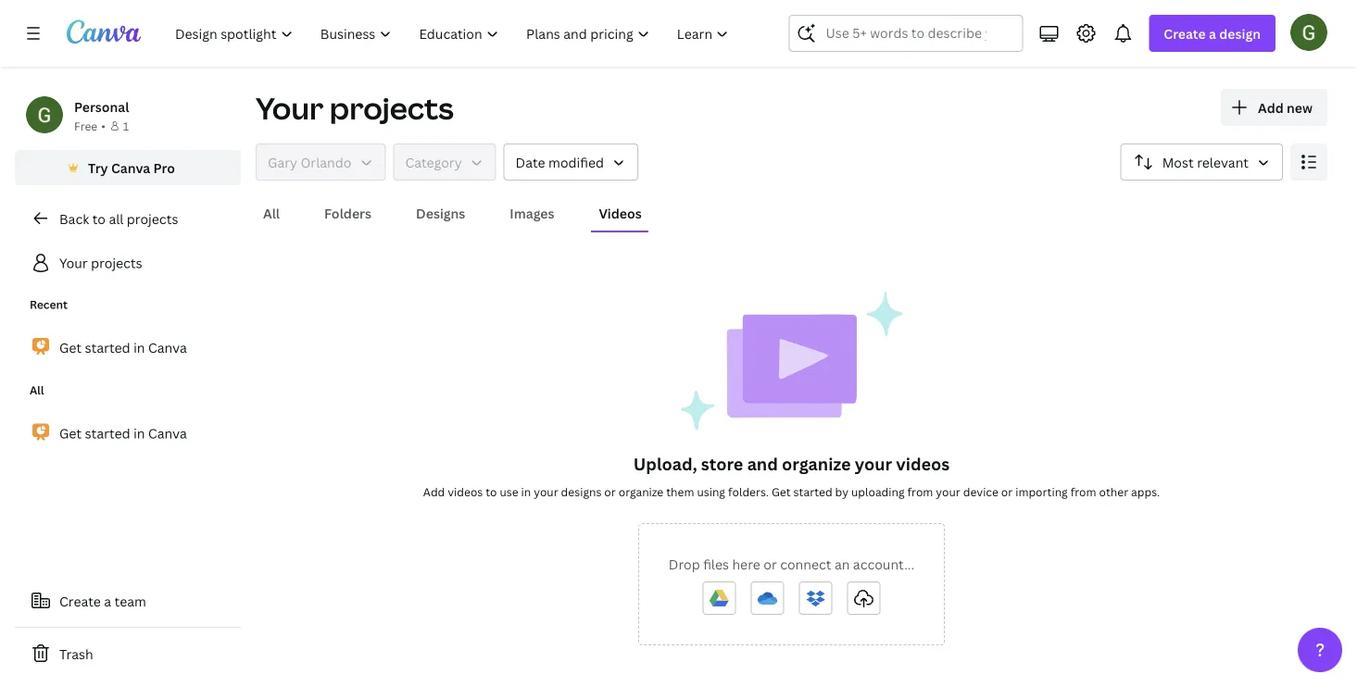 Task type: vqa. For each thing, say whether or not it's contained in the screenshot.
the topmost organize
yes



Task type: describe. For each thing, give the bounding box(es) containing it.
folders button
[[317, 196, 379, 231]]

images
[[510, 204, 555, 222]]

other
[[1099, 484, 1129, 499]]

2 horizontal spatial your
[[936, 484, 961, 499]]

Owner button
[[256, 144, 386, 181]]

drop
[[669, 556, 700, 573]]

to inside "link"
[[92, 210, 106, 227]]

all
[[109, 210, 124, 227]]

1 vertical spatial started
[[85, 425, 130, 442]]

add inside "dropdown button"
[[1258, 99, 1284, 116]]

create a design
[[1164, 25, 1261, 42]]

apps.
[[1131, 484, 1160, 499]]

designs
[[416, 204, 465, 222]]

2 from from the left
[[1071, 484, 1097, 499]]

1 get started in canva from the top
[[59, 339, 187, 357]]

connect
[[780, 556, 832, 573]]

0 vertical spatial started
[[85, 339, 130, 357]]

1 horizontal spatial your projects
[[256, 88, 454, 128]]

use
[[500, 484, 519, 499]]

folders.
[[728, 484, 769, 499]]

here
[[732, 556, 761, 573]]

your projects link
[[15, 245, 241, 282]]

back to all projects
[[59, 210, 178, 227]]

try canva pro
[[88, 159, 175, 177]]

2 get started in canva link from the top
[[15, 414, 241, 453]]

upload,
[[634, 453, 697, 475]]

1 vertical spatial your
[[59, 254, 88, 272]]

create a design button
[[1149, 15, 1276, 52]]

Sort by button
[[1121, 144, 1283, 181]]

0 vertical spatial projects
[[330, 88, 454, 128]]

free •
[[74, 118, 106, 133]]

get inside upload, store and organize your videos add videos to use in your designs or organize them using folders. get started by uploading from your device or importing from other apps.
[[772, 484, 791, 499]]

an
[[835, 556, 850, 573]]

1
[[123, 118, 129, 133]]

date
[[516, 153, 545, 171]]

videos
[[599, 204, 642, 222]]

back
[[59, 210, 89, 227]]

free
[[74, 118, 98, 133]]

1 vertical spatial in
[[133, 425, 145, 442]]

date modified
[[516, 153, 604, 171]]

gary orlando
[[268, 153, 352, 171]]

create a team button
[[15, 583, 241, 620]]

most relevant
[[1163, 153, 1249, 171]]

designs
[[561, 484, 602, 499]]

team
[[114, 593, 146, 610]]

videos button
[[592, 196, 649, 231]]

started inside upload, store and organize your videos add videos to use in your designs or organize them using folders. get started by uploading from your device or importing from other apps.
[[794, 484, 833, 499]]

trash
[[59, 645, 93, 663]]

Category button
[[393, 144, 496, 181]]

create for create a design
[[1164, 25, 1206, 42]]

category
[[405, 153, 462, 171]]

2 horizontal spatial or
[[1002, 484, 1013, 499]]

2 vertical spatial projects
[[91, 254, 142, 272]]

2 vertical spatial canva
[[148, 425, 187, 442]]

design
[[1220, 25, 1261, 42]]

Date modified button
[[504, 144, 638, 181]]



Task type: locate. For each thing, give the bounding box(es) containing it.
0 vertical spatial in
[[133, 339, 145, 357]]

or right designs
[[604, 484, 616, 499]]

your projects inside the your projects link
[[59, 254, 142, 272]]

1 vertical spatial videos
[[448, 484, 483, 499]]

get started in canva
[[59, 339, 187, 357], [59, 425, 187, 442]]

get
[[59, 339, 82, 357], [59, 425, 82, 442], [772, 484, 791, 499]]

0 vertical spatial create
[[1164, 25, 1206, 42]]

recent
[[30, 297, 68, 312]]

1 horizontal spatial videos
[[896, 453, 950, 475]]

your
[[855, 453, 892, 475], [534, 484, 558, 499], [936, 484, 961, 499]]

all button
[[256, 196, 287, 231]]

gary
[[268, 153, 297, 171]]

importing
[[1016, 484, 1068, 499]]

images button
[[503, 196, 562, 231]]

1 vertical spatial add
[[423, 484, 445, 499]]

create for create a team
[[59, 593, 101, 610]]

1 horizontal spatial all
[[263, 204, 280, 222]]

orlando
[[301, 153, 352, 171]]

1 vertical spatial projects
[[127, 210, 178, 227]]

0 vertical spatial get started in canva link
[[15, 328, 241, 367]]

your projects
[[256, 88, 454, 128], [59, 254, 142, 272]]

0 horizontal spatial your
[[534, 484, 558, 499]]

projects inside "link"
[[127, 210, 178, 227]]

using
[[697, 484, 726, 499]]

0 vertical spatial your
[[256, 88, 324, 128]]

0 vertical spatial your projects
[[256, 88, 454, 128]]

create left team
[[59, 593, 101, 610]]

projects
[[330, 88, 454, 128], [127, 210, 178, 227], [91, 254, 142, 272]]

upload, store and organize your videos add videos to use in your designs or organize them using folders. get started by uploading from your device or importing from other apps.
[[423, 453, 1160, 499]]

1 horizontal spatial organize
[[782, 453, 851, 475]]

1 vertical spatial canva
[[148, 339, 187, 357]]

all
[[263, 204, 280, 222], [30, 383, 44, 398]]

projects right all
[[127, 210, 178, 227]]

modified
[[549, 153, 604, 171]]

get started in canva link
[[15, 328, 241, 367], [15, 414, 241, 453]]

add
[[1258, 99, 1284, 116], [423, 484, 445, 499]]

0 horizontal spatial create
[[59, 593, 101, 610]]

0 vertical spatial all
[[263, 204, 280, 222]]

0 vertical spatial to
[[92, 210, 106, 227]]

0 horizontal spatial your
[[59, 254, 88, 272]]

projects up category
[[330, 88, 454, 128]]

by
[[835, 484, 849, 499]]

drop files here or connect an account...
[[669, 556, 915, 573]]

canva inside button
[[111, 159, 150, 177]]

1 get started in canva link from the top
[[15, 328, 241, 367]]

try canva pro button
[[15, 150, 241, 185]]

your left designs
[[534, 484, 558, 499]]

0 vertical spatial add
[[1258, 99, 1284, 116]]

1 horizontal spatial or
[[764, 556, 777, 573]]

0 vertical spatial a
[[1209, 25, 1217, 42]]

1 vertical spatial get started in canva
[[59, 425, 187, 442]]

1 vertical spatial your projects
[[59, 254, 142, 272]]

your down back
[[59, 254, 88, 272]]

create left "design"
[[1164, 25, 1206, 42]]

files
[[703, 556, 729, 573]]

from left the other
[[1071, 484, 1097, 499]]

your projects up orlando at the top left of the page
[[256, 88, 454, 128]]

them
[[666, 484, 694, 499]]

gary orlando image
[[1291, 14, 1328, 51]]

0 horizontal spatial or
[[604, 484, 616, 499]]

0 horizontal spatial organize
[[619, 484, 664, 499]]

2 vertical spatial get
[[772, 484, 791, 499]]

new
[[1287, 99, 1313, 116]]

•
[[101, 118, 106, 133]]

your up gary at the left top of the page
[[256, 88, 324, 128]]

all down recent
[[30, 383, 44, 398]]

your
[[256, 88, 324, 128], [59, 254, 88, 272]]

store
[[701, 453, 743, 475]]

videos
[[896, 453, 950, 475], [448, 484, 483, 499]]

2 vertical spatial in
[[521, 484, 531, 499]]

1 horizontal spatial create
[[1164, 25, 1206, 42]]

0 vertical spatial videos
[[896, 453, 950, 475]]

top level navigation element
[[163, 15, 744, 52]]

1 horizontal spatial to
[[486, 484, 497, 499]]

2 vertical spatial started
[[794, 484, 833, 499]]

0 horizontal spatial all
[[30, 383, 44, 398]]

your projects down all
[[59, 254, 142, 272]]

1 horizontal spatial from
[[1071, 484, 1097, 499]]

to left use
[[486, 484, 497, 499]]

a inside dropdown button
[[1209, 25, 1217, 42]]

personal
[[74, 98, 129, 115]]

in
[[133, 339, 145, 357], [133, 425, 145, 442], [521, 484, 531, 499]]

from right uploading
[[908, 484, 933, 499]]

folders
[[324, 204, 372, 222]]

0 vertical spatial canva
[[111, 159, 150, 177]]

add left use
[[423, 484, 445, 499]]

or right device
[[1002, 484, 1013, 499]]

add new
[[1258, 99, 1313, 116]]

1 horizontal spatial your
[[256, 88, 324, 128]]

pro
[[153, 159, 175, 177]]

add left new
[[1258, 99, 1284, 116]]

1 vertical spatial get
[[59, 425, 82, 442]]

organize up by
[[782, 453, 851, 475]]

designs button
[[409, 196, 473, 231]]

1 vertical spatial get started in canva link
[[15, 414, 241, 453]]

all inside all button
[[263, 204, 280, 222]]

0 horizontal spatial a
[[104, 593, 111, 610]]

1 vertical spatial organize
[[619, 484, 664, 499]]

or
[[604, 484, 616, 499], [1002, 484, 1013, 499], [764, 556, 777, 573]]

1 horizontal spatial a
[[1209, 25, 1217, 42]]

a
[[1209, 25, 1217, 42], [104, 593, 111, 610]]

0 horizontal spatial videos
[[448, 484, 483, 499]]

Search search field
[[826, 16, 986, 51]]

1 vertical spatial a
[[104, 593, 111, 610]]

relevant
[[1197, 153, 1249, 171]]

back to all projects link
[[15, 200, 241, 237]]

device
[[963, 484, 999, 499]]

0 horizontal spatial add
[[423, 484, 445, 499]]

1 horizontal spatial your
[[855, 453, 892, 475]]

0 vertical spatial get
[[59, 339, 82, 357]]

create a team
[[59, 593, 146, 610]]

your left device
[[936, 484, 961, 499]]

a for team
[[104, 593, 111, 610]]

videos left use
[[448, 484, 483, 499]]

to inside upload, store and organize your videos add videos to use in your designs or organize them using folders. get started by uploading from your device or importing from other apps.
[[486, 484, 497, 499]]

0 vertical spatial get started in canva
[[59, 339, 187, 357]]

create inside button
[[59, 593, 101, 610]]

to
[[92, 210, 106, 227], [486, 484, 497, 499]]

add inside upload, store and organize your videos add videos to use in your designs or organize them using folders. get started by uploading from your device or importing from other apps.
[[423, 484, 445, 499]]

1 vertical spatial all
[[30, 383, 44, 398]]

0 horizontal spatial from
[[908, 484, 933, 499]]

all down gary at the left top of the page
[[263, 204, 280, 222]]

2 get started in canva from the top
[[59, 425, 187, 442]]

create inside dropdown button
[[1164, 25, 1206, 42]]

canva
[[111, 159, 150, 177], [148, 339, 187, 357], [148, 425, 187, 442]]

add new button
[[1221, 89, 1328, 126]]

1 vertical spatial create
[[59, 593, 101, 610]]

create
[[1164, 25, 1206, 42], [59, 593, 101, 610]]

a inside button
[[104, 593, 111, 610]]

most
[[1163, 153, 1194, 171]]

1 horizontal spatial add
[[1258, 99, 1284, 116]]

account...
[[853, 556, 915, 573]]

and
[[747, 453, 778, 475]]

1 vertical spatial to
[[486, 484, 497, 499]]

0 horizontal spatial to
[[92, 210, 106, 227]]

organize
[[782, 453, 851, 475], [619, 484, 664, 499]]

in inside upload, store and organize your videos add videos to use in your designs or organize them using folders. get started by uploading from your device or importing from other apps.
[[521, 484, 531, 499]]

try
[[88, 159, 108, 177]]

trash link
[[15, 636, 241, 673]]

a left "design"
[[1209, 25, 1217, 42]]

started
[[85, 339, 130, 357], [85, 425, 130, 442], [794, 484, 833, 499]]

your up uploading
[[855, 453, 892, 475]]

1 from from the left
[[908, 484, 933, 499]]

a left team
[[104, 593, 111, 610]]

organize down upload,
[[619, 484, 664, 499]]

None search field
[[789, 15, 1023, 52]]

to left all
[[92, 210, 106, 227]]

uploading
[[851, 484, 905, 499]]

from
[[908, 484, 933, 499], [1071, 484, 1097, 499]]

a for design
[[1209, 25, 1217, 42]]

0 horizontal spatial your projects
[[59, 254, 142, 272]]

0 vertical spatial organize
[[782, 453, 851, 475]]

projects down all
[[91, 254, 142, 272]]

videos up uploading
[[896, 453, 950, 475]]

or right here
[[764, 556, 777, 573]]



